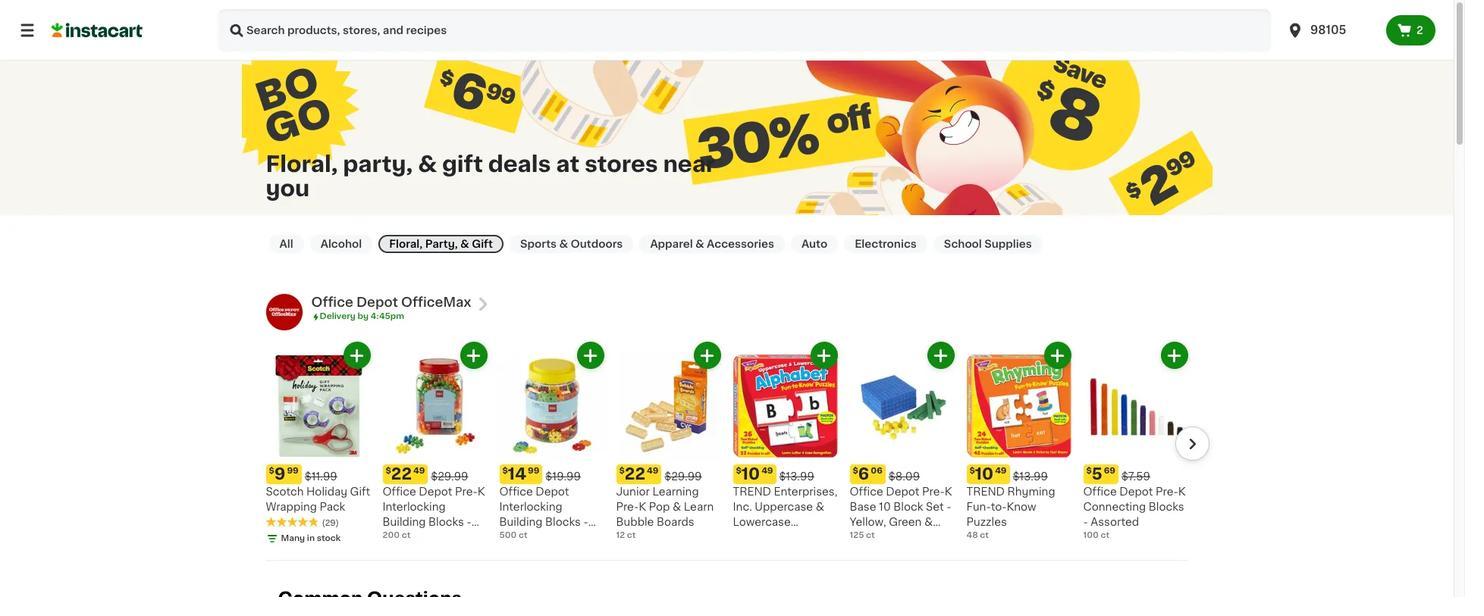 Task type: describe. For each thing, give the bounding box(es) containing it.
7 product group from the left
[[967, 342, 1071, 543]]

learn
[[684, 502, 714, 513]]

pack
[[320, 502, 345, 513]]

49 for trend enterprises, inc. uppercase & lowercase alphabet fun-to- know puzzles for ages 3 & up
[[761, 467, 773, 476]]

$ 10 49 for trend rhyming fun-to-know puzzles
[[970, 467, 1007, 483]]

assorted inside $ 22 49 $29.99 office depot pre-k interlocking building blocks - assorted
[[383, 533, 431, 543]]

& right apparel
[[695, 239, 704, 249]]

party,
[[343, 153, 413, 175]]

deals
[[488, 153, 551, 175]]

$ 14 99
[[502, 467, 539, 483]]

green
[[889, 517, 922, 528]]

add image for 5
[[1165, 346, 1184, 365]]

49 inside $ 22 49 $29.99 office depot pre-k interlocking building blocks - assorted
[[413, 467, 425, 476]]

add image for 9
[[347, 346, 366, 365]]

$ 5 69
[[1086, 467, 1116, 483]]

building inside office depot interlocking building blocks - assorted colors
[[499, 517, 543, 528]]

lowercase
[[733, 517, 791, 528]]

- inside the office depot pre-k base 10 block set - yellow, green & blue
[[947, 502, 951, 513]]

blocks inside $ 22 49 $29.99 office depot pre-k interlocking building blocks - assorted
[[428, 517, 464, 528]]

stock
[[317, 535, 341, 543]]

office for office depot pre-k base 10 block set - yellow, green & blue
[[850, 487, 883, 498]]

instacart logo image
[[52, 21, 143, 39]]

apparel & accessories link
[[640, 235, 785, 253]]

product group containing 9
[[266, 342, 370, 546]]

know inside trend enterprises, inc. uppercase & lowercase alphabet fun-to- know puzzles for ages 3 & up
[[733, 548, 763, 558]]

interlocking inside $ 22 49 $29.99 office depot pre-k interlocking building blocks - assorted
[[383, 502, 446, 513]]

$10.49 original price: $13.99 element for trend rhyming fun-to-know puzzles
[[967, 465, 1071, 485]]

party,
[[425, 239, 458, 249]]

125
[[850, 532, 864, 540]]

ct inside junior learning pre-k pop & learn bubble boards 12 ct
[[627, 532, 636, 540]]

floral, party, & gift
[[389, 239, 493, 249]]

apparel
[[650, 239, 693, 249]]

sports
[[520, 239, 557, 249]]

alcohol
[[321, 239, 362, 249]]

$ 6 06
[[853, 467, 883, 483]]

blocks inside office depot pre-k connecting blocks - assorted 100 ct
[[1149, 502, 1184, 513]]

k for junior learning pre-k pop & learn bubble boards 12 ct
[[639, 502, 646, 513]]

school
[[944, 239, 982, 249]]

stores
[[585, 153, 658, 175]]

add image for 10
[[814, 346, 833, 365]]

$11.99
[[305, 472, 337, 483]]

k for office depot pre-k base 10 block set - yellow, green & blue
[[945, 487, 952, 498]]

10 for trend enterprises, inc. uppercase & lowercase alphabet fun-to- know puzzles for ages 3 & up
[[742, 467, 760, 483]]

base
[[850, 502, 876, 513]]

floral, party, & gift deals at stores near you
[[266, 153, 715, 199]]

depot for office depot pre-k connecting blocks - assorted 100 ct
[[1120, 487, 1153, 498]]

$ for scotch holiday gift wrapping pack
[[269, 467, 274, 476]]

& inside the office depot pre-k base 10 block set - yellow, green & blue
[[924, 517, 933, 528]]

junior
[[616, 487, 650, 498]]

48
[[967, 532, 978, 540]]

floral, for floral, party, & gift deals at stores near you
[[266, 153, 338, 175]]

office depot officemax
[[311, 297, 471, 309]]

to- inside trend enterprises, inc. uppercase & lowercase alphabet fun-to- know puzzles for ages 3 & up
[[808, 533, 824, 543]]

sports & outdoors
[[520, 239, 623, 249]]

alphabet
[[733, 533, 781, 543]]

product group containing 14
[[499, 342, 604, 543]]

69
[[1104, 467, 1116, 476]]

accessories
[[707, 239, 774, 249]]

puzzles inside trend rhyming fun-to-know puzzles 48 ct
[[967, 517, 1007, 528]]

many in stock
[[281, 535, 341, 543]]

99 for 9
[[287, 467, 299, 476]]

pre- for office depot pre-k base 10 block set - yellow, green & blue
[[922, 487, 945, 498]]

200 ct
[[383, 532, 410, 540]]

supplies
[[985, 239, 1032, 249]]

connecting
[[1083, 502, 1146, 513]]

all link
[[269, 235, 304, 253]]

scotch holiday gift wrapping pack
[[266, 487, 370, 513]]

10 for trend rhyming fun-to-know puzzles
[[975, 467, 994, 483]]

fun- inside trend rhyming fun-to-know puzzles 48 ct
[[967, 502, 991, 513]]

$22.49 original price: $29.99 element for learning
[[616, 465, 721, 485]]

bubble
[[616, 517, 654, 528]]

at
[[556, 153, 579, 175]]

12
[[616, 532, 625, 540]]

pre- inside $ 22 49 $29.99 office depot pre-k interlocking building blocks - assorted
[[455, 487, 478, 498]]

auto
[[802, 239, 827, 249]]

floral, party, & gift link
[[379, 235, 503, 253]]

1 ct from the left
[[402, 532, 410, 540]]

9
[[274, 467, 286, 483]]

interlocking inside office depot interlocking building blocks - assorted colors
[[499, 502, 562, 513]]

2
[[1417, 25, 1423, 36]]

6
[[858, 467, 869, 483]]

floral, party, & gift deals at stores near you main content
[[0, 0, 1454, 598]]

gift
[[442, 153, 483, 175]]

alcohol link
[[310, 235, 373, 253]]

office depot pre-k connecting blocks - assorted 100 ct
[[1083, 487, 1186, 540]]

floral, for floral, party, & gift
[[389, 239, 423, 249]]

& right sports
[[559, 239, 568, 249]]

electronics
[[855, 239, 917, 249]]

delivery by 4:45pm
[[320, 312, 404, 321]]

100
[[1083, 532, 1099, 540]]

rhyming
[[1008, 487, 1055, 498]]

$13.99 for trend rhyming fun-to-know puzzles
[[1013, 472, 1048, 483]]

3
[[763, 563, 770, 574]]

many
[[281, 535, 305, 543]]

uppercase
[[755, 502, 813, 513]]

$ 9 99
[[269, 467, 299, 483]]

2 $29.99 from the left
[[665, 472, 702, 483]]

$29.99 inside $ 22 49 $29.99 office depot pre-k interlocking building blocks - assorted
[[431, 472, 468, 483]]

outdoors
[[571, 239, 623, 249]]

99 for 14
[[528, 467, 539, 476]]

office inside $ 22 49 $29.99 office depot pre-k interlocking building blocks - assorted
[[383, 487, 416, 498]]

500 ct
[[499, 532, 528, 540]]

98105 button
[[1286, 9, 1377, 52]]

$13.99 for trend enterprises, inc. uppercase & lowercase alphabet fun-to- know puzzles for ages 3 & up
[[779, 472, 814, 483]]

2 ct from the left
[[519, 532, 528, 540]]

product group containing 6
[[850, 342, 954, 543]]

200
[[383, 532, 400, 540]]

depot for office depot pre-k base 10 block set - yellow, green & blue
[[886, 487, 919, 498]]

block
[[894, 502, 923, 513]]

$6.06 original price: $8.09 element
[[850, 465, 954, 485]]



Task type: vqa. For each thing, say whether or not it's contained in the screenshot.


Task type: locate. For each thing, give the bounding box(es) containing it.
$29.99 up 'learning'
[[665, 472, 702, 483]]

& inside junior learning pre-k pop & learn bubble boards 12 ct
[[673, 502, 681, 513]]

1 horizontal spatial gift
[[472, 239, 493, 249]]

3 add image from the left
[[814, 346, 833, 365]]

trend
[[733, 487, 771, 498], [967, 487, 1005, 498]]

& down 'learning'
[[673, 502, 681, 513]]

0 vertical spatial fun-
[[967, 502, 991, 513]]

$19.99
[[546, 472, 581, 483]]

1 $22.49 original price: $29.99 element from the left
[[383, 465, 487, 485]]

1 vertical spatial to-
[[808, 533, 824, 543]]

4 add image from the left
[[1165, 346, 1184, 365]]

2 building from the left
[[499, 517, 543, 528]]

depot inside the office depot pre-k base 10 block set - yellow, green & blue
[[886, 487, 919, 498]]

22
[[391, 467, 412, 483], [625, 467, 645, 483]]

ct right 200
[[402, 532, 410, 540]]

ct right 12
[[627, 532, 636, 540]]

depot inside office depot pre-k connecting blocks - assorted 100 ct
[[1120, 487, 1153, 498]]

blocks inside office depot interlocking building blocks - assorted colors
[[545, 517, 581, 528]]

1 horizontal spatial fun-
[[967, 502, 991, 513]]

22 inside $ 22 49 $29.99 office depot pre-k interlocking building blocks - assorted
[[391, 467, 412, 483]]

sports & outdoors link
[[510, 235, 634, 253]]

10 inside the office depot pre-k base 10 block set - yellow, green & blue
[[879, 502, 891, 513]]

22 up the 200 ct
[[391, 467, 412, 483]]

item carousel region
[[245, 342, 1209, 574]]

2 99 from the left
[[528, 467, 539, 476]]

0 horizontal spatial assorted
[[383, 533, 431, 543]]

auto link
[[791, 235, 838, 253]]

add image for 14
[[581, 346, 600, 365]]

99 inside $ 14 99
[[528, 467, 539, 476]]

in
[[307, 535, 315, 543]]

know down rhyming
[[1007, 502, 1036, 513]]

pre- for junior learning pre-k pop & learn bubble boards 12 ct
[[616, 502, 639, 513]]

0 horizontal spatial gift
[[350, 487, 370, 498]]

1 22 from the left
[[391, 467, 412, 483]]

1 add image from the left
[[464, 346, 483, 365]]

office inside office depot pre-k connecting blocks - assorted 100 ct
[[1083, 487, 1117, 498]]

1 horizontal spatial know
[[1007, 502, 1036, 513]]

office
[[311, 297, 353, 309], [383, 487, 416, 498], [499, 487, 533, 498], [850, 487, 883, 498], [1083, 487, 1117, 498]]

$ inside $ 22 49
[[619, 467, 625, 476]]

trend for fun-
[[967, 487, 1005, 498]]

1 horizontal spatial $22.49 original price: $29.99 element
[[616, 465, 721, 485]]

2 $ from the left
[[386, 467, 391, 476]]

$10.49 original price: $13.99 element
[[733, 465, 838, 485], [967, 465, 1071, 485]]

$13.99
[[779, 472, 814, 483], [1013, 472, 1048, 483]]

pre- inside the office depot pre-k base 10 block set - yellow, green & blue
[[922, 487, 945, 498]]

0 horizontal spatial $29.99
[[431, 472, 468, 483]]

99 right 9 on the left of the page
[[287, 467, 299, 476]]

interlocking up 500 ct
[[499, 502, 562, 513]]

99 inside $ 9 99
[[287, 467, 299, 476]]

$22.49 original price: $29.99 element for 22
[[383, 465, 487, 485]]

- inside office depot interlocking building blocks - assorted colors
[[584, 517, 588, 528]]

3 49 from the left
[[761, 467, 773, 476]]

0 horizontal spatial puzzles
[[765, 548, 806, 558]]

22 for office depot pre-k interlocking building blocks - assorted
[[391, 467, 412, 483]]

k inside $ 22 49 $29.99 office depot pre-k interlocking building blocks - assorted
[[478, 487, 485, 498]]

0 horizontal spatial $13.99
[[779, 472, 814, 483]]

0 horizontal spatial $10.49 original price: $13.99 element
[[733, 465, 838, 485]]

$ up 200
[[386, 467, 391, 476]]

depot for office depot interlocking building blocks - assorted colors
[[536, 487, 569, 498]]

2 $13.99 from the left
[[1013, 472, 1048, 483]]

2 horizontal spatial blocks
[[1149, 502, 1184, 513]]

floral, inside "floral, party, & gift deals at stores near you"
[[266, 153, 338, 175]]

1 add image from the left
[[347, 346, 366, 365]]

125 ct
[[850, 532, 875, 540]]

1 49 from the left
[[413, 467, 425, 476]]

pre- inside junior learning pre-k pop & learn bubble boards 12 ct
[[616, 502, 639, 513]]

product group containing 5
[[1083, 342, 1188, 543]]

2 trend from the left
[[967, 487, 1005, 498]]

depot inside $ 22 49 $29.99 office depot pre-k interlocking building blocks - assorted
[[419, 487, 452, 498]]

interlocking up the 200 ct
[[383, 502, 446, 513]]

1 interlocking from the left
[[383, 502, 446, 513]]

49 inside $ 22 49
[[647, 467, 659, 476]]

office for office depot officemax
[[311, 297, 353, 309]]

4 product group from the left
[[616, 342, 721, 543]]

0 vertical spatial puzzles
[[967, 517, 1007, 528]]

to- right set
[[991, 502, 1007, 513]]

$22.49 original price: $29.99 element up 'learning'
[[616, 465, 721, 485]]

floral, left party,
[[389, 239, 423, 249]]

4 49 from the left
[[995, 467, 1007, 476]]

2 49 from the left
[[647, 467, 659, 476]]

$ for office depot pre-k connecting blocks - assorted
[[1086, 467, 1092, 476]]

office up the 200 ct
[[383, 487, 416, 498]]

&
[[418, 153, 437, 175], [460, 239, 469, 249], [559, 239, 568, 249], [695, 239, 704, 249], [673, 502, 681, 513], [816, 502, 824, 513], [924, 517, 933, 528], [772, 563, 781, 574]]

0 horizontal spatial $22.49 original price: $29.99 element
[[383, 465, 487, 485]]

0 horizontal spatial trend
[[733, 487, 771, 498]]

(29)
[[322, 520, 339, 528]]

$
[[269, 467, 274, 476], [386, 467, 391, 476], [502, 467, 508, 476], [619, 467, 625, 476], [736, 467, 742, 476], [853, 467, 858, 476], [970, 467, 975, 476], [1086, 467, 1092, 476]]

$10.49 original price: $13.99 element for trend enterprises, inc. uppercase & lowercase alphabet fun-to- know puzzles for ages 3 & up
[[733, 465, 838, 485]]

$22.49 original price: $29.99 element
[[383, 465, 487, 485], [616, 465, 721, 485]]

ct right 48
[[980, 532, 989, 540]]

junior learning pre-k pop & learn bubble boards 12 ct
[[616, 487, 714, 540]]

0 horizontal spatial building
[[383, 517, 426, 528]]

$ 10 49 up inc.
[[736, 467, 773, 483]]

$ left 06
[[853, 467, 858, 476]]

1 product group from the left
[[266, 342, 370, 546]]

$ for trend enterprises, inc. uppercase & lowercase alphabet fun-to- know puzzles for ages 3 & up
[[736, 467, 742, 476]]

1 horizontal spatial building
[[499, 517, 543, 528]]

2 button
[[1386, 15, 1436, 46]]

1 horizontal spatial $10.49 original price: $13.99 element
[[967, 465, 1071, 485]]

- inside $ 22 49 $29.99 office depot pre-k interlocking building blocks - assorted
[[467, 517, 471, 528]]

2 horizontal spatial 10
[[975, 467, 994, 483]]

trend inside trend enterprises, inc. uppercase & lowercase alphabet fun-to- know puzzles for ages 3 & up
[[733, 487, 771, 498]]

& inside "floral, party, & gift deals at stores near you"
[[418, 153, 437, 175]]

holiday
[[306, 487, 347, 498]]

2 $ 10 49 from the left
[[970, 467, 1007, 483]]

1 vertical spatial floral,
[[389, 239, 423, 249]]

0 horizontal spatial interlocking
[[383, 502, 446, 513]]

trend up inc.
[[733, 487, 771, 498]]

1 horizontal spatial interlocking
[[499, 502, 562, 513]]

4 $ from the left
[[619, 467, 625, 476]]

to- up for
[[808, 533, 824, 543]]

$ for junior learning pre-k pop & learn bubble boards
[[619, 467, 625, 476]]

pop
[[649, 502, 670, 513]]

add image for 6
[[931, 346, 950, 365]]

office inside the office depot pre-k base 10 block set - yellow, green & blue
[[850, 487, 883, 498]]

to- inside trend rhyming fun-to-know puzzles 48 ct
[[991, 502, 1007, 513]]

1 horizontal spatial to-
[[991, 502, 1007, 513]]

$22.49 original price: $29.99 element up the 200 ct
[[383, 465, 487, 485]]

$ 22 49 $29.99 office depot pre-k interlocking building blocks - assorted
[[383, 467, 485, 543]]

1 vertical spatial know
[[733, 548, 763, 558]]

4 add image from the left
[[931, 346, 950, 365]]

add image for 22
[[698, 346, 717, 365]]

gift inside scotch holiday gift wrapping pack
[[350, 487, 370, 498]]

office down the 14
[[499, 487, 533, 498]]

1 horizontal spatial 22
[[625, 467, 645, 483]]

floral, up the you
[[266, 153, 338, 175]]

0 vertical spatial gift
[[472, 239, 493, 249]]

0 horizontal spatial $ 10 49
[[736, 467, 773, 483]]

puzzles
[[967, 517, 1007, 528], [765, 548, 806, 558]]

ct inside office depot pre-k connecting blocks - assorted 100 ct
[[1101, 532, 1110, 540]]

1 $29.99 from the left
[[431, 472, 468, 483]]

$ 10 49
[[736, 467, 773, 483], [970, 467, 1007, 483]]

add image for 22
[[464, 346, 483, 365]]

1 $10.49 original price: $13.99 element from the left
[[733, 465, 838, 485]]

by
[[358, 312, 369, 321]]

1 horizontal spatial $29.99
[[665, 472, 702, 483]]

0 horizontal spatial 10
[[742, 467, 760, 483]]

4 ct from the left
[[866, 532, 875, 540]]

5 ct from the left
[[980, 532, 989, 540]]

99 right the 14
[[528, 467, 539, 476]]

0 vertical spatial floral,
[[266, 153, 338, 175]]

Search field
[[218, 9, 1271, 52]]

school supplies
[[944, 239, 1032, 249]]

apparel & accessories
[[650, 239, 774, 249]]

office for office depot interlocking building blocks - assorted colors
[[499, 487, 533, 498]]

$ 10 49 up trend rhyming fun-to-know puzzles 48 ct in the right bottom of the page
[[970, 467, 1007, 483]]

ct right 100
[[1101, 532, 1110, 540]]

1 $13.99 from the left
[[779, 472, 814, 483]]

$ for office depot pre-k base 10 block set - yellow, green & blue
[[853, 467, 858, 476]]

0 horizontal spatial fun-
[[784, 533, 808, 543]]

10
[[742, 467, 760, 483], [975, 467, 994, 483], [879, 502, 891, 513]]

fun- up up
[[784, 533, 808, 543]]

5
[[1092, 467, 1103, 483]]

2 add image from the left
[[698, 346, 717, 365]]

$14.99 original price: $19.99 element
[[499, 465, 604, 485]]

k for office depot pre-k connecting blocks - assorted 100 ct
[[1178, 487, 1186, 498]]

gift right the holiday
[[350, 487, 370, 498]]

trend up 48
[[967, 487, 1005, 498]]

fun- up 48
[[967, 502, 991, 513]]

2 horizontal spatial assorted
[[1091, 517, 1139, 528]]

- inside office depot pre-k connecting blocks - assorted 100 ct
[[1083, 517, 1088, 528]]

98105 button
[[1277, 9, 1386, 52]]

fun- inside trend enterprises, inc. uppercase & lowercase alphabet fun-to- know puzzles for ages 3 & up
[[784, 533, 808, 543]]

depot
[[356, 297, 398, 309], [419, 487, 452, 498], [536, 487, 569, 498], [886, 487, 919, 498], [1120, 487, 1153, 498]]

enterprises,
[[774, 487, 837, 498]]

gift
[[472, 239, 493, 249], [350, 487, 370, 498]]

$13.99 up rhyming
[[1013, 472, 1048, 483]]

ct down "yellow,"
[[866, 532, 875, 540]]

$ up office depot interlocking building blocks - assorted colors
[[502, 467, 508, 476]]

1 $ from the left
[[269, 467, 274, 476]]

know up ages on the right of the page
[[733, 548, 763, 558]]

1 horizontal spatial $ 10 49
[[970, 467, 1007, 483]]

boards
[[657, 517, 694, 528]]

assorted
[[1091, 517, 1139, 528], [383, 533, 431, 543], [499, 533, 548, 543]]

$ left 69
[[1086, 467, 1092, 476]]

puzzles up 48
[[967, 517, 1007, 528]]

0 horizontal spatial floral,
[[266, 153, 338, 175]]

1 building from the left
[[383, 517, 426, 528]]

$ inside $ 5 69
[[1086, 467, 1092, 476]]

depot inside office depot interlocking building blocks - assorted colors
[[536, 487, 569, 498]]

1 horizontal spatial assorted
[[499, 533, 548, 543]]

$29.99 left the 14
[[431, 472, 468, 483]]

& right 3
[[772, 563, 781, 574]]

know inside trend rhyming fun-to-know puzzles 48 ct
[[1007, 502, 1036, 513]]

add image
[[464, 346, 483, 365], [581, 346, 600, 365], [1048, 346, 1067, 365], [1165, 346, 1184, 365]]

& left gift
[[418, 153, 437, 175]]

$10.49 original price: $13.99 element up rhyming
[[967, 465, 1071, 485]]

trend rhyming fun-to-know puzzles 48 ct
[[967, 487, 1055, 540]]

depot for office depot officemax
[[356, 297, 398, 309]]

98105
[[1310, 24, 1346, 36]]

5 product group from the left
[[733, 342, 838, 574]]

6 product group from the left
[[850, 342, 954, 543]]

1 horizontal spatial blocks
[[545, 517, 581, 528]]

& down "enterprises,"
[[816, 502, 824, 513]]

learning
[[652, 487, 699, 498]]

7 $ from the left
[[970, 467, 975, 476]]

officemax
[[401, 297, 471, 309]]

$ inside $ 9 99
[[269, 467, 274, 476]]

delivery
[[320, 312, 355, 321]]

colors
[[551, 533, 586, 543]]

5 $ from the left
[[736, 467, 742, 476]]

1 horizontal spatial puzzles
[[967, 517, 1007, 528]]

electronics link
[[844, 235, 927, 253]]

4:45pm
[[371, 312, 404, 321]]

1 horizontal spatial floral,
[[389, 239, 423, 249]]

& right party,
[[460, 239, 469, 249]]

to-
[[991, 502, 1007, 513], [808, 533, 824, 543]]

1 horizontal spatial 10
[[879, 502, 891, 513]]

wrapping
[[266, 502, 317, 513]]

1 99 from the left
[[287, 467, 299, 476]]

assorted inside office depot pre-k connecting blocks - assorted 100 ct
[[1091, 517, 1139, 528]]

2 interlocking from the left
[[499, 502, 562, 513]]

$ for office depot interlocking building blocks - assorted colors
[[502, 467, 508, 476]]

1 horizontal spatial trend
[[967, 487, 1005, 498]]

$ 22 49
[[619, 467, 659, 483]]

assorted inside office depot interlocking building blocks - assorted colors
[[499, 533, 548, 543]]

ct right 500
[[519, 532, 528, 540]]

1 vertical spatial gift
[[350, 487, 370, 498]]

$9.99 original price: $11.99 element
[[266, 465, 370, 485]]

$5.69 original price: $7.59 element
[[1083, 465, 1188, 485]]

2 22 from the left
[[625, 467, 645, 483]]

10 up trend rhyming fun-to-know puzzles 48 ct in the right bottom of the page
[[975, 467, 994, 483]]

puzzles inside trend enterprises, inc. uppercase & lowercase alphabet fun-to- know puzzles for ages 3 & up
[[765, 548, 806, 558]]

2 $10.49 original price: $13.99 element from the left
[[967, 465, 1071, 485]]

pre-
[[455, 487, 478, 498], [922, 487, 945, 498], [1156, 487, 1178, 498], [616, 502, 639, 513]]

set
[[926, 502, 944, 513]]

k inside junior learning pre-k pop & learn bubble boards 12 ct
[[639, 502, 646, 513]]

office inside office depot interlocking building blocks - assorted colors
[[499, 487, 533, 498]]

$ up inc.
[[736, 467, 742, 476]]

$8.09
[[889, 472, 920, 483]]

trend enterprises, inc. uppercase & lowercase alphabet fun-to- know puzzles for ages 3 & up
[[733, 487, 837, 574]]

k inside the office depot pre-k base 10 block set - yellow, green & blue
[[945, 487, 952, 498]]

2 product group from the left
[[383, 342, 487, 543]]

$ up junior
[[619, 467, 625, 476]]

$13.99 up "enterprises,"
[[779, 472, 814, 483]]

ct inside trend rhyming fun-to-know puzzles 48 ct
[[980, 532, 989, 540]]

building up 500 ct
[[499, 517, 543, 528]]

0 horizontal spatial to-
[[808, 533, 824, 543]]

& down set
[[924, 517, 933, 528]]

1 horizontal spatial 99
[[528, 467, 539, 476]]

$7.59
[[1122, 472, 1150, 483]]

2 add image from the left
[[581, 346, 600, 365]]

1 $ 10 49 from the left
[[736, 467, 773, 483]]

1 trend from the left
[[733, 487, 771, 498]]

scotch
[[266, 487, 304, 498]]

$ up scotch
[[269, 467, 274, 476]]

0 horizontal spatial 99
[[287, 467, 299, 476]]

2 $22.49 original price: $29.99 element from the left
[[616, 465, 721, 485]]

office up delivery
[[311, 297, 353, 309]]

pre- for office depot pre-k connecting blocks - assorted 100 ct
[[1156, 487, 1178, 498]]

trend for inc.
[[733, 487, 771, 498]]

$ inside $ 22 49 $29.99 office depot pre-k interlocking building blocks - assorted
[[386, 467, 391, 476]]

10 right base
[[879, 502, 891, 513]]

office up base
[[850, 487, 883, 498]]

0 horizontal spatial blocks
[[428, 517, 464, 528]]

49 for junior learning pre-k pop & learn bubble boards
[[647, 467, 659, 476]]

3 product group from the left
[[499, 342, 604, 543]]

0 vertical spatial to-
[[991, 502, 1007, 513]]

$ 10 49 for trend enterprises, inc. uppercase & lowercase alphabet fun-to- know puzzles for ages 3 & up
[[736, 467, 773, 483]]

add image for 10
[[1048, 346, 1067, 365]]

trend inside trend rhyming fun-to-know puzzles 48 ct
[[967, 487, 1005, 498]]

8 product group from the left
[[1083, 342, 1188, 543]]

building up the 200 ct
[[383, 517, 426, 528]]

office depot officemax image
[[266, 294, 302, 331]]

near
[[663, 153, 715, 175]]

$ for trend rhyming fun-to-know puzzles
[[970, 467, 975, 476]]

blue
[[850, 533, 873, 543]]

8 $ from the left
[[1086, 467, 1092, 476]]

$ inside $ 14 99
[[502, 467, 508, 476]]

$10.49 original price: $13.99 element up "enterprises,"
[[733, 465, 838, 485]]

6 ct from the left
[[1101, 532, 1110, 540]]

3 add image from the left
[[1048, 346, 1067, 365]]

1 vertical spatial fun-
[[784, 533, 808, 543]]

add image
[[347, 346, 366, 365], [698, 346, 717, 365], [814, 346, 833, 365], [931, 346, 950, 365]]

k inside office depot pre-k connecting blocks - assorted 100 ct
[[1178, 487, 1186, 498]]

all
[[279, 239, 293, 249]]

3 $ from the left
[[502, 467, 508, 476]]

0 horizontal spatial know
[[733, 548, 763, 558]]

-
[[947, 502, 951, 513], [467, 517, 471, 528], [584, 517, 588, 528], [1083, 517, 1088, 528]]

pre- inside office depot pre-k connecting blocks - assorted 100 ct
[[1156, 487, 1178, 498]]

1 horizontal spatial $13.99
[[1013, 472, 1048, 483]]

$ up trend rhyming fun-to-know puzzles 48 ct in the right bottom of the page
[[970, 467, 975, 476]]

office down $ 5 69
[[1083, 487, 1117, 498]]

know
[[1007, 502, 1036, 513], [733, 548, 763, 558]]

yellow,
[[850, 517, 886, 528]]

3 ct from the left
[[627, 532, 636, 540]]

14
[[508, 467, 526, 483]]

building inside $ 22 49 $29.99 office depot pre-k interlocking building blocks - assorted
[[383, 517, 426, 528]]

office depot interlocking building blocks - assorted colors
[[499, 487, 588, 543]]

gift right party,
[[472, 239, 493, 249]]

office depot pre-k base 10 block set - yellow, green & blue
[[850, 487, 952, 543]]

product group
[[266, 342, 370, 546], [383, 342, 487, 543], [499, 342, 604, 543], [616, 342, 721, 543], [733, 342, 838, 574], [850, 342, 954, 543], [967, 342, 1071, 543], [1083, 342, 1188, 543]]

k
[[478, 487, 485, 498], [945, 487, 952, 498], [1178, 487, 1186, 498], [639, 502, 646, 513]]

6 $ from the left
[[853, 467, 858, 476]]

school supplies link
[[933, 235, 1043, 253]]

49 for trend rhyming fun-to-know puzzles
[[995, 467, 1007, 476]]

None search field
[[218, 9, 1271, 52]]

you
[[266, 177, 310, 199]]

inc.
[[733, 502, 752, 513]]

0 vertical spatial know
[[1007, 502, 1036, 513]]

1 vertical spatial puzzles
[[765, 548, 806, 558]]

up
[[784, 563, 799, 574]]

0 horizontal spatial 22
[[391, 467, 412, 483]]

for
[[808, 548, 823, 558]]

22 for 22
[[625, 467, 645, 483]]

$ inside $ 6 06
[[853, 467, 858, 476]]

06
[[871, 467, 883, 476]]

★★★★★
[[266, 517, 319, 528], [266, 517, 319, 528]]

22 up junior
[[625, 467, 645, 483]]

10 up inc.
[[742, 467, 760, 483]]

floral,
[[266, 153, 338, 175], [389, 239, 423, 249]]

puzzles up up
[[765, 548, 806, 558]]



